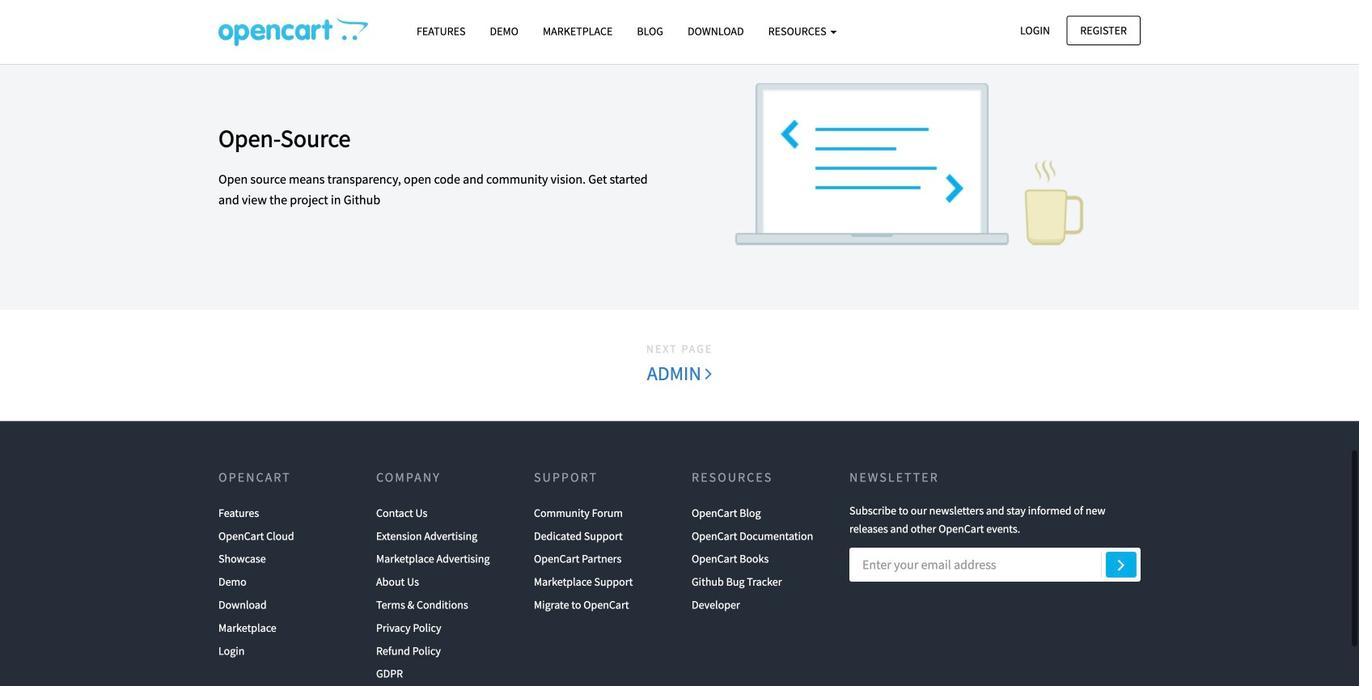 Task type: locate. For each thing, give the bounding box(es) containing it.
opencart - features image
[[218, 17, 368, 46]]



Task type: vqa. For each thing, say whether or not it's contained in the screenshot.
1st plus square o image from the top
no



Task type: describe. For each thing, give the bounding box(es) containing it.
angle right image
[[1118, 555, 1125, 575]]

angle right image
[[705, 364, 712, 383]]

open source image
[[692, 59, 1129, 269]]



